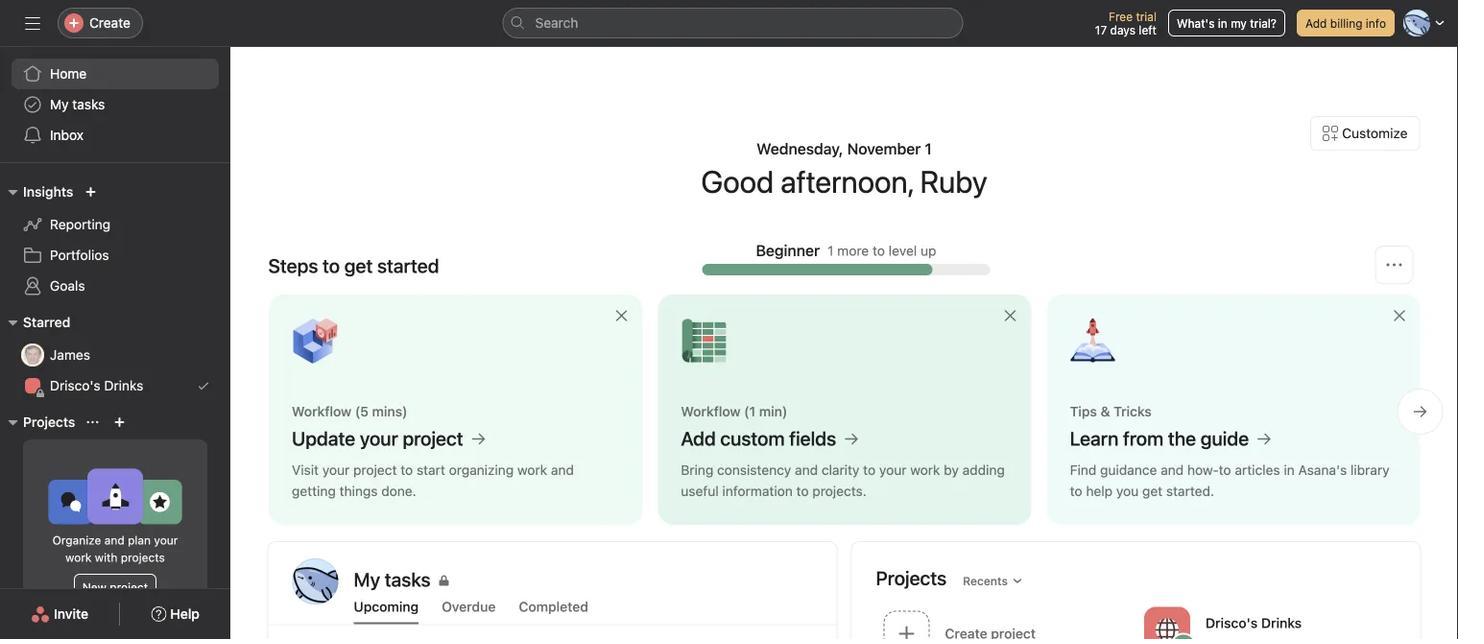 Task type: locate. For each thing, give the bounding box(es) containing it.
get
[[1142, 483, 1162, 499]]

dismiss image for fields
[[1002, 308, 1018, 324]]

drisco's drinks right globe image
[[1206, 615, 1302, 631]]

2 workflow from the left
[[680, 404, 740, 419]]

1 horizontal spatial drinks
[[1261, 615, 1302, 631]]

steps to get started
[[268, 254, 439, 277]]

bring
[[680, 462, 713, 478]]

project down projects
[[110, 581, 148, 594]]

recents
[[963, 575, 1008, 588]]

articles
[[1234, 462, 1280, 478]]

ra button
[[292, 559, 338, 605]]

1 vertical spatial drisco's drinks link
[[1137, 605, 1397, 639]]

work left by
[[910, 462, 940, 478]]

projects
[[23, 414, 75, 430], [876, 567, 947, 589]]

1 horizontal spatial drisco's
[[1206, 615, 1258, 631]]

1 horizontal spatial work
[[517, 462, 547, 478]]

1 left more
[[828, 243, 834, 258]]

1 vertical spatial projects
[[876, 567, 947, 589]]

steps
[[268, 254, 318, 277]]

fields
[[789, 427, 836, 450]]

workflow up update
[[291, 404, 351, 419]]

organize
[[52, 534, 101, 547]]

my tasks link
[[354, 566, 813, 594]]

what's in my trial?
[[1177, 16, 1277, 30]]

0 horizontal spatial dismiss image
[[613, 308, 629, 324]]

starred element
[[0, 305, 230, 405]]

0 vertical spatial in
[[1218, 16, 1228, 30]]

1 up ruby
[[925, 140, 932, 158]]

workflow for add
[[680, 404, 740, 419]]

inbox link
[[12, 120, 219, 151]]

project
[[402, 427, 463, 450], [353, 462, 396, 478], [110, 581, 148, 594]]

add for add billing info
[[1305, 16, 1327, 30]]

up
[[921, 243, 936, 258]]

get started
[[344, 254, 439, 277]]

new
[[82, 581, 106, 594]]

0 horizontal spatial drisco's drinks link
[[12, 371, 219, 401]]

work inside visit your project to start organizing work and getting things done.
[[517, 462, 547, 478]]

my
[[1231, 16, 1247, 30]]

custom
[[720, 427, 784, 450]]

show options, current sort, top image
[[87, 417, 98, 428]]

and up started.
[[1160, 462, 1183, 478]]

and inside visit your project to start organizing work and getting things done.
[[550, 462, 574, 478]]

drisco's drinks inside starred element
[[50, 378, 143, 394]]

projects left recents
[[876, 567, 947, 589]]

update
[[291, 427, 355, 450]]

getting
[[291, 483, 335, 499]]

1 vertical spatial drinks
[[1261, 615, 1302, 631]]

workflow for update
[[291, 404, 351, 419]]

0 horizontal spatial in
[[1218, 16, 1228, 30]]

drisco's right globe image
[[1206, 615, 1258, 631]]

0 horizontal spatial drisco's
[[50, 378, 100, 394]]

by
[[943, 462, 958, 478]]

0 vertical spatial projects
[[23, 414, 75, 430]]

good
[[701, 163, 774, 200]]

more
[[837, 243, 869, 258]]

0 vertical spatial drisco's drinks link
[[12, 371, 219, 401]]

1
[[925, 140, 932, 158], [828, 243, 834, 258]]

customize
[[1342, 125, 1408, 141]]

and right organizing
[[550, 462, 574, 478]]

2 horizontal spatial project
[[402, 427, 463, 450]]

projects inside dropdown button
[[23, 414, 75, 430]]

dismiss image for project
[[613, 308, 629, 324]]

and up with
[[104, 534, 125, 547]]

1 vertical spatial drisco's drinks
[[1206, 615, 1302, 631]]

2 vertical spatial project
[[110, 581, 148, 594]]

ra
[[305, 573, 325, 591]]

portfolios
[[50, 247, 109, 263]]

drinks
[[104, 378, 143, 394], [1261, 615, 1302, 631]]

work for fields
[[910, 462, 940, 478]]

to up the done.
[[400, 462, 413, 478]]

update your project
[[291, 427, 463, 450]]

hide sidebar image
[[25, 15, 40, 31]]

afternoon,
[[781, 163, 913, 200]]

guide
[[1200, 427, 1249, 450]]

1 workflow from the left
[[291, 404, 351, 419]]

billing
[[1330, 16, 1363, 30]]

17
[[1095, 23, 1107, 36]]

work right organizing
[[517, 462, 547, 478]]

tips
[[1070, 404, 1097, 419]]

drisco's down 'james'
[[50, 378, 100, 394]]

project inside visit your project to start organizing work and getting things done.
[[353, 462, 396, 478]]

overdue button
[[442, 599, 496, 624]]

0 vertical spatial 1
[[925, 140, 932, 158]]

your right clarity
[[879, 462, 906, 478]]

and down fields
[[794, 462, 818, 478]]

0 horizontal spatial add
[[680, 427, 715, 450]]

to left the level
[[873, 243, 885, 258]]

your right plan
[[154, 534, 178, 547]]

2 horizontal spatial work
[[910, 462, 940, 478]]

work inside organize and plan your work with projects
[[65, 551, 92, 564]]

0 horizontal spatial projects
[[23, 414, 75, 430]]

1 horizontal spatial in
[[1283, 462, 1294, 478]]

1 dismiss image from the left
[[613, 308, 629, 324]]

new image
[[85, 186, 96, 198]]

1 vertical spatial 1
[[828, 243, 834, 258]]

drisco's inside starred element
[[50, 378, 100, 394]]

in right articles
[[1283, 462, 1294, 478]]

project up start
[[402, 427, 463, 450]]

workflow
[[291, 404, 351, 419], [680, 404, 740, 419]]

1 horizontal spatial project
[[353, 462, 396, 478]]

and inside organize and plan your work with projects
[[104, 534, 125, 547]]

1 vertical spatial add
[[680, 427, 715, 450]]

wednesday, november 1 good afternoon, ruby
[[701, 140, 988, 200]]

0 vertical spatial drinks
[[104, 378, 143, 394]]

& tricks
[[1100, 404, 1151, 419]]

add billing info button
[[1297, 10, 1395, 36]]

your up getting
[[322, 462, 349, 478]]

project inside button
[[110, 581, 148, 594]]

drisco's drinks
[[50, 378, 143, 394], [1206, 615, 1302, 631]]

invite button
[[18, 597, 101, 632]]

0 horizontal spatial workflow
[[291, 404, 351, 419]]

to left projects.
[[796, 483, 808, 499]]

goals link
[[12, 271, 219, 301]]

trial
[[1136, 10, 1157, 23]]

scroll card carousel right image
[[1413, 404, 1428, 419]]

work inside bring consistency and clarity to your work by adding useful information to projects.
[[910, 462, 940, 478]]

add
[[1305, 16, 1327, 30], [680, 427, 715, 450]]

upcoming button
[[354, 599, 419, 624]]

dismiss image
[[613, 308, 629, 324], [1002, 308, 1018, 324]]

0 vertical spatial project
[[402, 427, 463, 450]]

add up the bring
[[680, 427, 715, 450]]

0 vertical spatial drisco's drinks
[[50, 378, 143, 394]]

find guidance and how-to articles in asana's library to help you get started.
[[1070, 462, 1389, 499]]

add left billing
[[1305, 16, 1327, 30]]

projects left show options, current sort, top icon
[[23, 414, 75, 430]]

1 horizontal spatial drisco's drinks
[[1206, 615, 1302, 631]]

insights button
[[0, 180, 73, 204]]

started.
[[1166, 483, 1214, 499]]

wednesday,
[[757, 140, 843, 158]]

0 vertical spatial add
[[1305, 16, 1327, 30]]

1 vertical spatial in
[[1283, 462, 1294, 478]]

0 vertical spatial drisco's
[[50, 378, 100, 394]]

new project button
[[74, 574, 157, 601]]

november
[[847, 140, 921, 158]]

0 horizontal spatial drinks
[[104, 378, 143, 394]]

1 vertical spatial project
[[353, 462, 396, 478]]

what's
[[1177, 16, 1215, 30]]

add for add custom fields
[[680, 427, 715, 450]]

0 horizontal spatial project
[[110, 581, 148, 594]]

to inside visit your project to start organizing work and getting things done.
[[400, 462, 413, 478]]

0 horizontal spatial work
[[65, 551, 92, 564]]

drisco's
[[50, 378, 100, 394], [1206, 615, 1258, 631]]

visit
[[291, 462, 318, 478]]

2 dismiss image from the left
[[1002, 308, 1018, 324]]

in
[[1218, 16, 1228, 30], [1283, 462, 1294, 478]]

1 horizontal spatial add
[[1305, 16, 1327, 30]]

workflow up custom
[[680, 404, 740, 419]]

1 horizontal spatial 1
[[925, 140, 932, 158]]

0 horizontal spatial drisco's drinks
[[50, 378, 143, 394]]

0 horizontal spatial 1
[[828, 243, 834, 258]]

project up things
[[353, 462, 396, 478]]

add inside button
[[1305, 16, 1327, 30]]

in inside button
[[1218, 16, 1228, 30]]

to
[[873, 243, 885, 258], [323, 254, 340, 277], [400, 462, 413, 478], [863, 462, 875, 478], [1218, 462, 1231, 478], [796, 483, 808, 499], [1070, 483, 1082, 499]]

beginner 1 more to level up
[[756, 241, 936, 260]]

you
[[1116, 483, 1138, 499]]

completed
[[519, 599, 588, 615]]

in left my
[[1218, 16, 1228, 30]]

drisco's drinks link inside starred element
[[12, 371, 219, 401]]

drisco's drinks up show options, current sort, top icon
[[50, 378, 143, 394]]

insights element
[[0, 175, 230, 305]]

consistency
[[717, 462, 791, 478]]

project for visit your project to start organizing work and getting things done.
[[353, 462, 396, 478]]

info
[[1366, 16, 1386, 30]]

1 horizontal spatial dismiss image
[[1002, 308, 1018, 324]]

my tasks
[[50, 96, 105, 112]]

1 horizontal spatial workflow
[[680, 404, 740, 419]]

work down organize
[[65, 551, 92, 564]]

in inside find guidance and how-to articles in asana's library to help you get started.
[[1283, 462, 1294, 478]]

1 horizontal spatial projects
[[876, 567, 947, 589]]

adding
[[962, 462, 1004, 478]]



Task type: vqa. For each thing, say whether or not it's contained in the screenshot.
briefcase IMAGE
no



Task type: describe. For each thing, give the bounding box(es) containing it.
free trial 17 days left
[[1095, 10, 1157, 36]]

your inside bring consistency and clarity to your work by adding useful information to projects.
[[879, 462, 906, 478]]

ruby
[[920, 163, 988, 200]]

new project
[[82, 581, 148, 594]]

home link
[[12, 59, 219, 89]]

my
[[50, 96, 69, 112]]

(5 mins)
[[354, 404, 407, 419]]

things
[[339, 483, 377, 499]]

1 inside wednesday, november 1 good afternoon, ruby
[[925, 140, 932, 158]]

to down find
[[1070, 483, 1082, 499]]

invite
[[54, 606, 88, 622]]

and inside bring consistency and clarity to your work by adding useful information to projects.
[[794, 462, 818, 478]]

how-
[[1187, 462, 1218, 478]]

reporting link
[[12, 209, 219, 240]]

projects element
[[0, 405, 230, 635]]

1 inside beginner 1 more to level up
[[828, 243, 834, 258]]

starred button
[[0, 311, 70, 334]]

starred
[[23, 314, 70, 330]]

information
[[722, 483, 792, 499]]

search list box
[[503, 8, 963, 38]]

dismiss image
[[1391, 308, 1407, 324]]

search
[[535, 15, 578, 31]]

create button
[[58, 8, 143, 38]]

actions image
[[1387, 257, 1402, 273]]

add custom fields
[[680, 427, 836, 450]]

beginner
[[756, 241, 820, 260]]

clarity
[[821, 462, 859, 478]]

asana's
[[1298, 462, 1347, 478]]

(1 min)
[[744, 404, 787, 419]]

search button
[[503, 8, 963, 38]]

days
[[1110, 23, 1136, 36]]

work for project
[[517, 462, 547, 478]]

insights
[[23, 184, 73, 200]]

left
[[1139, 23, 1157, 36]]

help
[[170, 606, 200, 622]]

project for update your project
[[402, 427, 463, 450]]

guidance
[[1100, 462, 1157, 478]]

to right clarity
[[863, 462, 875, 478]]

done.
[[381, 483, 416, 499]]

globe image
[[1156, 619, 1179, 639]]

and inside find guidance and how-to articles in asana's library to help you get started.
[[1160, 462, 1183, 478]]

recents button
[[954, 568, 1032, 595]]

portfolios link
[[12, 240, 219, 271]]

useful
[[680, 483, 718, 499]]

1 vertical spatial drisco's
[[1206, 615, 1258, 631]]

plan
[[128, 534, 151, 547]]

help
[[1086, 483, 1112, 499]]

the
[[1168, 427, 1196, 450]]

james
[[50, 347, 90, 363]]

projects button
[[0, 411, 75, 434]]

new project or portfolio image
[[114, 417, 125, 428]]

find
[[1070, 462, 1096, 478]]

reporting
[[50, 216, 111, 232]]

upcoming
[[354, 599, 419, 615]]

ja
[[26, 348, 39, 362]]

home
[[50, 66, 87, 82]]

start
[[416, 462, 445, 478]]

learn from the guide
[[1070, 427, 1249, 450]]

projects
[[121, 551, 165, 564]]

learn
[[1070, 427, 1118, 450]]

completed button
[[519, 599, 588, 624]]

with
[[95, 551, 118, 564]]

your inside visit your project to start organizing work and getting things done.
[[322, 462, 349, 478]]

level
[[889, 243, 917, 258]]

goals
[[50, 278, 85, 294]]

customize button
[[1310, 116, 1420, 151]]

my tasks
[[354, 568, 431, 591]]

1 horizontal spatial drisco's drinks link
[[1137, 605, 1397, 639]]

visit your project to start organizing work and getting things done.
[[291, 462, 574, 499]]

trial?
[[1250, 16, 1277, 30]]

workflow (5 mins)
[[291, 404, 407, 419]]

your down (5 mins)
[[359, 427, 398, 450]]

inbox
[[50, 127, 84, 143]]

global element
[[0, 47, 230, 162]]

workflow (1 min)
[[680, 404, 787, 419]]

to right steps at the left top of page
[[323, 254, 340, 277]]

organizing
[[448, 462, 513, 478]]

drinks inside starred element
[[104, 378, 143, 394]]

projects.
[[812, 483, 866, 499]]

to down guide
[[1218, 462, 1231, 478]]

tips & tricks
[[1070, 404, 1151, 419]]

tasks
[[72, 96, 105, 112]]

bring consistency and clarity to your work by adding useful information to projects.
[[680, 462, 1004, 499]]

organize and plan your work with projects
[[52, 534, 178, 564]]

your inside organize and plan your work with projects
[[154, 534, 178, 547]]

my tasks link
[[12, 89, 219, 120]]

to inside beginner 1 more to level up
[[873, 243, 885, 258]]

library
[[1350, 462, 1389, 478]]



